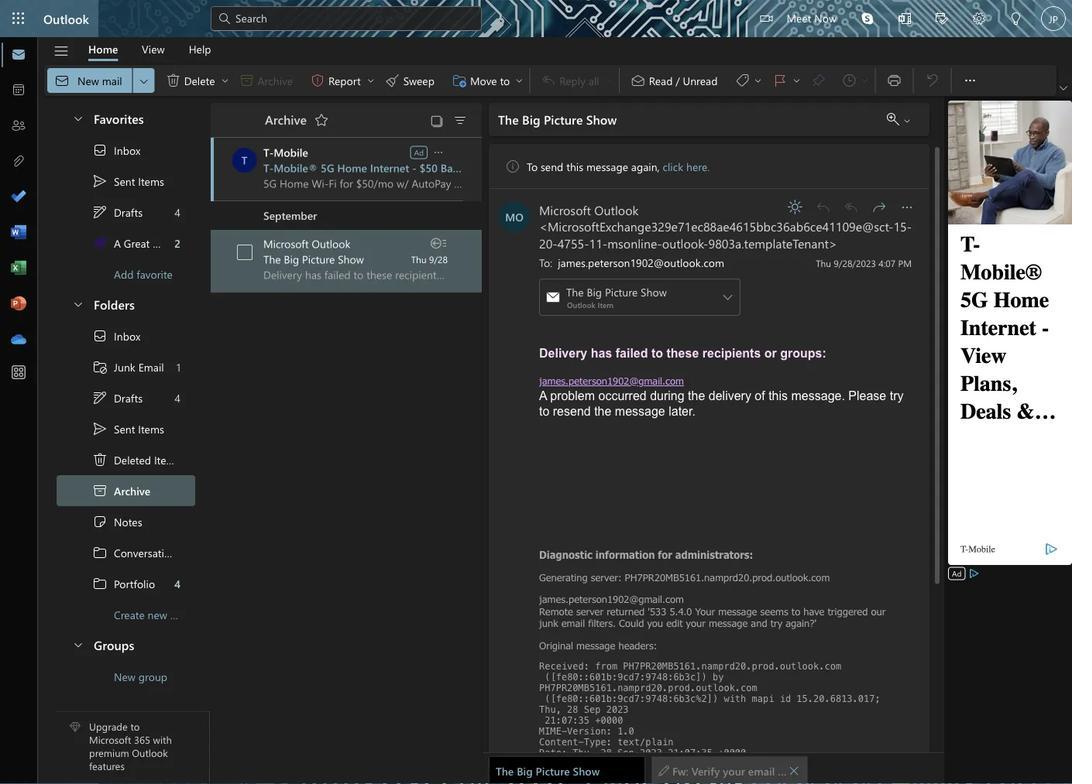 Task type: vqa. For each thing, say whether or not it's contained in the screenshot.
try inside the james.peterson1902@gmail.com A problem occurred during the delivery of this message. Please try to resend the message later.
yes



Task type: describe. For each thing, give the bounding box(es) containing it.
id:
[[584, 759, 601, 770]]

1st
[[509, 161, 522, 175]]

1 vertical spatial items
[[138, 422, 164, 436]]

 button for favorites
[[64, 104, 91, 132]]

 inside groups tree item
[[72, 639, 84, 651]]

 for  deleted items
[[92, 452, 108, 468]]

 for the right  popup button
[[963, 73, 978, 88]]

server
[[576, 605, 604, 617]]

groups tree item
[[57, 631, 195, 662]]

the inside button
[[496, 764, 514, 778]]

show inside the big picture show outlook item
[[641, 285, 667, 299]]

 search field
[[211, 0, 482, 35]]

archive inside archive 
[[265, 111, 307, 128]]

view button
[[130, 37, 176, 61]]

t-mobile® 5g home internet - $50 back for your 1st month
[[263, 161, 558, 175]]

 inside ' move to '
[[515, 76, 524, 85]]

1 vertical spatial  button
[[895, 195, 920, 220]]

id
[[780, 694, 791, 705]]

t- for mobile®
[[263, 161, 274, 175]]

 button
[[923, 0, 961, 39]]

could
[[619, 617, 644, 629]]

-
[[412, 161, 417, 175]]

picture inside the big picture show outlook item
[[605, 285, 638, 299]]

 tree item for 
[[57, 135, 195, 166]]

2  tree item from the top
[[57, 414, 195, 445]]

1 horizontal spatial +0000
[[718, 748, 746, 759]]

0 vertical spatial 21:07:35
[[545, 716, 590, 727]]

group
[[138, 670, 167, 684]]

folders tree item
[[57, 290, 195, 321]]

message list list box
[[211, 138, 558, 784]]

message left and
[[709, 617, 748, 629]]

microsoft inside upgrade to microsoft 365 with premium outlook features
[[89, 734, 131, 747]]

2 vertical spatial ph7pr20mb5161.namprd20.prod.outlook.com
[[539, 683, 757, 694]]

1 horizontal spatial 2023
[[640, 748, 662, 759]]

microsoft for microsoft outlook
[[263, 237, 309, 251]]


[[973, 12, 985, 25]]

 inbox for 
[[92, 143, 140, 158]]

15-
[[894, 218, 912, 235]]

james.peterson1902@gmail.com link
[[539, 375, 684, 387]]

premium
[[89, 747, 129, 760]]

create new folder
[[114, 608, 198, 622]]

message left seems
[[718, 605, 757, 617]]

archive heading
[[245, 103, 334, 137]]

ad inside message list "list box"
[[414, 147, 424, 158]]

 inbox for 
[[92, 328, 140, 344]]

you
[[647, 617, 663, 629]]


[[385, 73, 400, 88]]

mime-
[[539, 727, 567, 738]]

9/28/2023
[[834, 257, 876, 269]]

september heading
[[211, 201, 482, 230]]


[[630, 73, 646, 88]]

0 horizontal spatial thu,
[[539, 705, 562, 716]]

t- for mobile
[[263, 145, 274, 160]]

 for  conversation history
[[92, 545, 108, 561]]

show inside message list "list box"
[[338, 252, 364, 267]]

outlook inside banner
[[43, 10, 89, 27]]

1 vertical spatial the
[[594, 405, 612, 419]]

administrators:
[[675, 549, 753, 561]]

 button inside tags group
[[791, 68, 803, 93]]

portfolio
[[114, 577, 155, 591]]

month
[[525, 161, 558, 175]]

picture inside message list "list box"
[[302, 252, 335, 267]]

2
[[174, 236, 181, 250]]

and
[[751, 617, 767, 629]]

 drafts for 
[[92, 205, 143, 220]]

t mobile image
[[232, 148, 257, 173]]

mobile®
[[274, 161, 318, 175]]

0 horizontal spatial +0000
[[595, 716, 623, 727]]


[[1060, 84, 1068, 92]]

add favorite
[[114, 267, 173, 281]]

new inside new group tree item
[[114, 670, 136, 684]]

to:
[[539, 255, 552, 270]]

powerpoint image
[[11, 297, 26, 312]]

favorite
[[137, 267, 173, 281]]

has
[[591, 347, 612, 361]]

send
[[541, 159, 563, 174]]

archive 
[[265, 111, 329, 128]]

recipients
[[702, 347, 761, 361]]

picture up the send
[[544, 111, 583, 128]]

type:
[[584, 738, 612, 748]]

1 horizontal spatial 28
[[601, 748, 612, 759]]

here.
[[686, 159, 710, 174]]

to inside ' move to '
[[500, 73, 510, 87]]


[[861, 12, 874, 25]]

1 horizontal spatial the
[[688, 389, 705, 403]]

 for 
[[92, 143, 108, 158]]


[[92, 483, 108, 499]]

0 vertical spatial 28
[[567, 705, 578, 716]]

$50
[[420, 161, 438, 175]]

thu for thu 9/28/2023 4:07 pm
[[816, 257, 831, 269]]

of
[[755, 389, 765, 403]]

t-mobile
[[263, 145, 308, 160]]

report
[[328, 73, 361, 87]]

verify
[[692, 764, 720, 778]]

message down the filters.
[[576, 640, 615, 652]]

generating server: ph7pr20mb5161.namprd20.prod.outlook.com
[[539, 571, 830, 583]]

occurred
[[598, 389, 647, 403]]

<microsoftexchange329e71ec88ae4615bbc36ab6ce41109e@sct-
[[539, 218, 894, 235]]


[[760, 12, 773, 25]]

received:
[[539, 662, 590, 672]]

 button for groups
[[64, 631, 91, 659]]

james.peterson1902@gmail.com a problem occurred during the delivery of this message. please try to resend the message later.
[[539, 375, 904, 419]]

 read / unread
[[630, 73, 718, 88]]


[[431, 236, 446, 252]]

people image
[[11, 119, 26, 134]]

 tree item
[[57, 352, 195, 383]]

 inside button
[[788, 200, 803, 215]]

([fe80::601b:9cd7:9748:6b3c%2])
[[545, 694, 718, 705]]

9/28
[[429, 253, 448, 266]]

 report 
[[310, 73, 376, 88]]

with inside upgrade to microsoft 365 with premium outlook features
[[153, 734, 172, 747]]

 for 
[[92, 390, 108, 406]]

 notes
[[92, 514, 142, 530]]

jp image
[[1041, 6, 1066, 31]]

your inside the james.peterson1902@gmail.com remote server returned '533 5.4.0 your message seems to have triggered our junk email filters. could you edit your message and try again?'
[[686, 617, 706, 629]]

1  tree item from the top
[[57, 166, 195, 197]]

5g
[[321, 161, 334, 175]]

create new folder tree item
[[57, 600, 198, 631]]

fw:
[[672, 764, 689, 778]]

mail
[[102, 73, 122, 87]]

favorites tree item
[[57, 104, 195, 135]]

 button
[[961, 0, 998, 39]]

excel image
[[11, 261, 26, 277]]

0 vertical spatial sep
[[584, 705, 601, 716]]

supplier
[[830, 764, 870, 778]]

the big picture show inside button
[[496, 764, 600, 778]]

1.0
[[618, 727, 634, 738]]

select a conversation image
[[237, 245, 253, 260]]

email
[[138, 360, 164, 374]]

content-
[[539, 738, 584, 748]]

microsoft outlook <microsoftexchange329e71ec88ae4615bbc36ab6ce41109e@sct-15- 20-4755-11-msonline-outlook-9803a.templatetenant>
[[539, 201, 912, 251]]

filters.
[[588, 617, 616, 629]]

mail image
[[11, 47, 26, 63]]

 move to 
[[452, 73, 524, 88]]

2 horizontal spatial for
[[778, 764, 792, 778]]

our
[[871, 605, 886, 617]]

 button
[[426, 109, 448, 131]]


[[92, 236, 108, 251]]

message.
[[791, 389, 845, 403]]

 tree item for 
[[57, 383, 195, 414]]

1 horizontal spatial ad
[[952, 569, 962, 579]]

 button
[[46, 38, 77, 64]]

drafts for 
[[114, 205, 143, 219]]

to
[[527, 159, 538, 174]]

big inside button
[[517, 764, 533, 778]]

now
[[814, 10, 837, 25]]

date:
[[539, 748, 567, 759]]

'533
[[648, 605, 667, 617]]

september
[[263, 208, 317, 223]]

premium features image
[[70, 722, 81, 733]]

 button
[[133, 68, 155, 93]]

mobile
[[274, 145, 308, 160]]

4 inside  "tree item"
[[174, 577, 181, 591]]


[[505, 159, 521, 174]]

thu 9/28
[[411, 253, 448, 266]]

tags group
[[623, 65, 872, 96]]

history
[[180, 546, 214, 560]]

1 vertical spatial your
[[723, 764, 745, 778]]

 button for folders
[[64, 290, 91, 318]]

message list section
[[211, 99, 558, 784]]

the inside the big picture show outlook item
[[566, 285, 584, 299]]

 inside folders tree item
[[72, 298, 84, 310]]

1 vertical spatial 21:07:35
[[668, 748, 713, 759]]

with inside received: from ph7pr20mb5161.namprd20.prod.outlook.com ([fe80::601b:9cd7:9748:6b3c]) by ph7pr20mb5161.namprd20.prod.outlook.com ([fe80::601b:9cd7:9748:6b3c%2]) with mapi id 15.20.6813.017; thu, 28 sep 2023 21:07:35 +0000 mime-version: 1.0 content-type: text/plain date: thu, 28 sep 2023 21:07:35 +0000 message-id: <ph7pr20mb51611814f3a5c2e2537bb668e2c1a@ph7pr20mb5161.n
[[724, 694, 746, 705]]

1 vertical spatial email
[[748, 764, 775, 778]]

new group tree item
[[57, 662, 195, 693]]

folders
[[94, 296, 135, 312]]



Task type: locate. For each thing, give the bounding box(es) containing it.
create
[[114, 608, 145, 622]]

 button
[[1057, 81, 1071, 96]]

sent inside favorites tree
[[114, 174, 135, 188]]

t- right t
[[263, 145, 274, 160]]

0 vertical spatial with
[[724, 694, 746, 705]]

the big picture show
[[498, 111, 617, 128], [263, 252, 364, 267], [496, 764, 600, 778]]

0 vertical spatial  drafts
[[92, 205, 143, 220]]

your inside the james.peterson1902@gmail.com remote server returned '533 5.4.0 your message seems to have triggered our junk email filters. could you edit your message and try again?'
[[695, 605, 715, 617]]

t- down t-mobile
[[263, 161, 274, 175]]

big inside message list "list box"
[[284, 252, 299, 267]]

1 inbox from the top
[[114, 143, 140, 157]]

to inside the james.peterson1902@gmail.com a problem occurred during the delivery of this message. please try to resend the message later.
[[539, 405, 550, 419]]

for inside the email message element
[[658, 549, 672, 561]]

0 vertical spatial +0000
[[595, 716, 623, 727]]

drafts up  tree item
[[114, 205, 143, 219]]

2  tree item from the top
[[57, 321, 195, 352]]

5.4.0
[[670, 605, 692, 617]]

inbox for 
[[114, 329, 140, 343]]

0 vertical spatial archive
[[265, 111, 307, 128]]

 button for 
[[365, 68, 377, 93]]

1 vertical spatial 28
[[601, 748, 612, 759]]


[[936, 12, 948, 25]]

sep down 1.0
[[618, 748, 634, 759]]

 tree item for 
[[57, 197, 195, 228]]

0 vertical spatial  button
[[64, 104, 91, 132]]

1 vertical spatial  sent items
[[92, 421, 164, 437]]

james.peterson1902@gmail.com down server:
[[539, 593, 684, 605]]

0 vertical spatial sent
[[114, 174, 135, 188]]

1 horizontal spatial thu,
[[573, 748, 595, 759]]

2  inbox from the top
[[92, 328, 140, 344]]

please
[[849, 389, 886, 403]]

1 vertical spatial for
[[658, 549, 672, 561]]

picture down date:
[[536, 764, 570, 778]]

tab list containing home
[[77, 37, 223, 61]]

0 vertical spatial 
[[92, 545, 108, 561]]

outlook banner
[[0, 0, 1072, 39]]

 sent items up  tree item
[[92, 421, 164, 437]]

none text field containing to:
[[539, 253, 805, 271]]

3  button from the top
[[64, 631, 91, 659]]

1 james.peterson1902@gmail.com from the top
[[539, 375, 684, 387]]

0 horizontal spatial 
[[92, 452, 108, 468]]

deleted
[[114, 453, 151, 467]]

conversation
[[114, 546, 177, 560]]

 fw: verify your email for coupa supplier portal
[[659, 764, 903, 778]]

1  tree item from the top
[[57, 538, 214, 569]]

0 vertical spatial the big picture show
[[498, 111, 617, 128]]

0 vertical spatial your
[[484, 161, 506, 175]]

thu left 9/28/2023 on the right top
[[816, 257, 831, 269]]

0 vertical spatial 
[[166, 73, 181, 88]]


[[452, 113, 468, 129]]

21:07:35 up fw:
[[668, 748, 713, 759]]

ph7pr20mb5161.namprd20.prod.outlook.com for from
[[623, 662, 841, 672]]

0 vertical spatial 
[[92, 174, 108, 189]]

outlook inside upgrade to microsoft 365 with premium outlook features
[[132, 747, 168, 760]]

 up  tree item
[[92, 421, 108, 437]]

0 horizontal spatial new
[[77, 73, 99, 87]]

items inside favorites tree
[[138, 174, 164, 188]]

portal
[[873, 764, 903, 778]]

files image
[[11, 154, 26, 170]]

1 vertical spatial archive
[[114, 484, 151, 498]]

 inbox down favorites
[[92, 143, 140, 158]]

0 horizontal spatial your
[[686, 617, 706, 629]]

for right back
[[467, 161, 481, 175]]

help button
[[177, 37, 223, 61]]

add
[[114, 267, 134, 281]]


[[899, 12, 911, 25]]

thu inside message list "list box"
[[411, 253, 427, 266]]

 tree item
[[57, 445, 195, 476]]

2 drafts from the top
[[114, 391, 143, 405]]

microsoft outlook image
[[499, 201, 530, 232]]

the big picture show up the send
[[498, 111, 617, 128]]

0 vertical spatial 
[[92, 205, 108, 220]]

with
[[724, 694, 746, 705], [153, 734, 172, 747]]

 sent items up  tree item
[[92, 174, 164, 189]]

0 vertical spatial your
[[686, 617, 706, 629]]

1  tree item from the top
[[57, 135, 195, 166]]

 for  portfolio
[[92, 576, 108, 592]]

0 horizontal spatial for
[[467, 161, 481, 175]]

 down  new mail
[[72, 112, 84, 124]]

0 vertical spatial home
[[88, 42, 118, 56]]

 button left folders
[[64, 290, 91, 318]]

0 horizontal spatial microsoft
[[89, 734, 131, 747]]

4 up folder
[[174, 577, 181, 591]]

 tree item up  tree item
[[57, 166, 195, 197]]

email message element
[[489, 144, 930, 785]]

your right edit
[[686, 617, 706, 629]]

2  tree item from the top
[[57, 383, 195, 414]]

favorites tree
[[57, 98, 195, 290]]

1 vertical spatial the big picture show
[[263, 252, 364, 267]]

 for  dropdown button on the left top of the page
[[432, 146, 445, 159]]

ph7pr20mb5161.namprd20.prod.outlook.com
[[625, 571, 830, 583], [623, 662, 841, 672], [539, 683, 757, 694]]

show down type:
[[573, 764, 600, 778]]

to right upgrade
[[130, 720, 140, 734]]

 up '15-'
[[899, 200, 915, 215]]

1 horizontal spatial  button
[[365, 68, 377, 93]]

home button
[[77, 37, 130, 61]]

1  from the top
[[92, 174, 108, 189]]

1 vertical spatial 
[[92, 421, 108, 437]]

0 horizontal spatial ad
[[414, 147, 424, 158]]

the big picture show button
[[489, 757, 645, 785]]

4 for 
[[175, 205, 181, 219]]

thu
[[411, 253, 427, 266], [816, 257, 831, 269]]

1 horizontal spatial  button
[[955, 65, 986, 96]]

ad left set your advertising preferences "image"
[[952, 569, 962, 579]]

2 horizontal spatial  button
[[791, 68, 803, 93]]

4755-
[[558, 235, 589, 251]]

sent up  tree item
[[114, 174, 135, 188]]


[[452, 73, 467, 88]]

1 vertical spatial 
[[788, 200, 803, 215]]

message down occurred
[[615, 405, 665, 419]]

0 vertical spatial microsoft
[[539, 201, 591, 218]]

1 horizontal spatial 
[[899, 200, 915, 215]]

1 vertical spatial thu,
[[573, 748, 595, 759]]

show down september 'heading'
[[338, 252, 364, 267]]

 junk email
[[92, 359, 164, 375]]

0 vertical spatial 2023
[[606, 705, 629, 716]]

more apps image
[[11, 366, 26, 381]]

drafts for 
[[114, 391, 143, 405]]

1 horizontal spatial 21:07:35
[[668, 748, 713, 759]]

0 vertical spatial  sent items
[[92, 174, 164, 189]]

 button
[[886, 0, 923, 39]]

delivery has failed to these recipients or groups:
[[539, 347, 826, 361]]

 inside  delete 
[[220, 76, 230, 85]]

ph7pr20mb5161.namprd20.prod.outlook.com down administrators:
[[625, 571, 830, 583]]

tree containing 
[[57, 321, 214, 631]]

inbox down favorites 'tree item'
[[114, 143, 140, 157]]

 right 
[[792, 76, 801, 85]]

 inside  
[[792, 76, 801, 85]]

for inside message list "list box"
[[467, 161, 481, 175]]

2 vertical spatial items
[[154, 453, 180, 467]]

to right failed on the right top
[[652, 347, 663, 361]]

1 vertical spatial t-
[[263, 161, 274, 175]]

 tree item
[[57, 228, 195, 259]]

your inside message list "list box"
[[484, 161, 506, 175]]

1
[[176, 360, 181, 374]]

4 down 1
[[175, 391, 181, 405]]

calendar image
[[11, 83, 26, 98]]

items up  tree item
[[138, 174, 164, 188]]

2 t- from the top
[[263, 161, 274, 175]]

 inside favorites 'tree item'
[[72, 112, 84, 124]]

 inside the email message element
[[899, 200, 915, 215]]

archive down deleted
[[114, 484, 151, 498]]

0 horizontal spatial 
[[432, 146, 445, 159]]

left-rail-appbar navigation
[[3, 37, 34, 358]]

 for  delete 
[[166, 73, 181, 88]]

email inside the james.peterson1902@gmail.com remote server returned '533 5.4.0 your message seems to have triggered our junk email filters. could you edit your message and try again?'
[[561, 617, 585, 629]]

 tree item up deleted
[[57, 414, 195, 445]]

inbox for 
[[114, 143, 140, 157]]

1 vertical spatial +0000
[[718, 748, 746, 759]]

2 horizontal spatial 
[[963, 73, 978, 88]]

1 horizontal spatial your
[[695, 605, 715, 617]]

2 sent from the top
[[114, 422, 135, 436]]

view
[[142, 42, 165, 56]]

message inside the james.peterson1902@gmail.com a problem occurred during the delivery of this message. please try to resend the message later.
[[615, 405, 665, 419]]

0 vertical spatial  inbox
[[92, 143, 140, 158]]

mo
[[505, 210, 524, 224]]

try right please
[[890, 389, 904, 403]]

0 vertical spatial 
[[963, 73, 978, 88]]

None text field
[[539, 253, 805, 271]]

try inside the james.peterson1902@gmail.com a problem occurred during the delivery of this message. please try to resend the message later.
[[890, 389, 904, 403]]

2 vertical spatial 
[[899, 200, 915, 215]]

 tree item down favorites
[[57, 135, 195, 166]]

for left coupa
[[778, 764, 792, 778]]

inbox
[[114, 143, 140, 157], [114, 329, 140, 343]]

application containing outlook
[[0, 0, 1072, 785]]

thu left 9/28
[[411, 253, 427, 266]]

 deleted items
[[92, 452, 180, 468]]

groups
[[94, 637, 134, 653]]


[[310, 73, 325, 88]]

2 vertical spatial microsoft
[[89, 734, 131, 747]]

2 inbox from the top
[[114, 329, 140, 343]]

9803a.templatetenant>
[[708, 235, 837, 251]]

1 t- from the top
[[263, 145, 274, 160]]

1  button from the top
[[64, 104, 91, 132]]

to right "move"
[[500, 73, 510, 87]]

 right  in the right of the page
[[753, 76, 763, 85]]

headers:
[[619, 640, 657, 652]]


[[659, 766, 669, 777]]

0 vertical spatial  tree item
[[57, 197, 195, 228]]

with down by
[[724, 694, 746, 705]]

inbox inside tree
[[114, 329, 140, 343]]

upgrade
[[89, 720, 128, 734]]

 tree item up "portfolio"
[[57, 538, 214, 569]]

0 horizontal spatial email
[[561, 617, 585, 629]]

 inside favorites tree
[[92, 174, 108, 189]]

ph7pr20mb5161.namprd20.prod.outlook.com up mapi on the right of the page
[[623, 662, 841, 672]]

 inside  
[[903, 116, 912, 126]]

set your advertising preferences image
[[968, 568, 980, 580]]

0 vertical spatial try
[[890, 389, 904, 403]]

1 vertical spatial 4
[[175, 391, 181, 405]]

 button for 
[[219, 68, 231, 93]]

add favorite tree item
[[57, 259, 195, 290]]

to do image
[[11, 190, 26, 205]]

0 horizontal spatial with
[[153, 734, 172, 747]]

 button right the delete
[[219, 68, 231, 93]]

big
[[522, 111, 540, 128], [284, 252, 299, 267], [587, 285, 602, 299], [517, 764, 533, 778]]

0 vertical spatial  tree item
[[57, 135, 195, 166]]

 tree item
[[57, 166, 195, 197], [57, 414, 195, 445]]

0 vertical spatial inbox
[[114, 143, 140, 157]]

james.peterson1902@gmail.com up occurred
[[539, 375, 684, 387]]

microsoft up features
[[89, 734, 131, 747]]

 tree item down junk
[[57, 383, 195, 414]]

1 vertical spatial  button
[[64, 290, 91, 318]]

returned
[[607, 605, 645, 617]]

 button
[[716, 280, 741, 315]]


[[92, 174, 108, 189], [92, 421, 108, 437]]

1 horizontal spatial your
[[723, 764, 745, 778]]

21:07:35 up content-
[[545, 716, 590, 727]]

2  from the top
[[92, 421, 108, 437]]


[[789, 766, 799, 777]]

new inside  new mail
[[77, 73, 99, 87]]

outlook inside message list "list box"
[[312, 237, 350, 251]]

0 vertical spatial new
[[77, 73, 99, 87]]

 up 
[[92, 328, 108, 344]]

1  inbox from the top
[[92, 143, 140, 158]]

 down favorites
[[92, 143, 108, 158]]

+0000 up verify
[[718, 748, 746, 759]]

0 vertical spatial 4
[[175, 205, 181, 219]]

 tree item
[[57, 135, 195, 166], [57, 321, 195, 352]]

 tree item for 
[[57, 321, 195, 352]]

remote
[[539, 605, 573, 617]]

new left mail
[[77, 73, 99, 87]]


[[735, 73, 750, 88]]

2  sent items from the top
[[92, 421, 164, 437]]

read
[[649, 73, 673, 87]]

 inside  tree item
[[92, 452, 108, 468]]

reading pane main content
[[483, 97, 944, 785]]

email left 
[[748, 764, 775, 778]]

 button inside folders tree item
[[64, 290, 91, 318]]

 up $50
[[432, 146, 445, 159]]

0 horizontal spatial try
[[771, 617, 783, 629]]

show down james.peterson1902@outlook.com popup button
[[641, 285, 667, 299]]

word image
[[11, 225, 26, 241]]


[[723, 293, 732, 302]]

microsoft down september on the left of the page
[[263, 237, 309, 251]]

 inside  
[[753, 76, 763, 85]]

.msg image
[[545, 290, 561, 305]]

the inside message list "list box"
[[263, 252, 281, 267]]

 button left the ""
[[365, 68, 377, 93]]

archive up t-mobile
[[265, 111, 307, 128]]

 inside favorites tree
[[92, 143, 108, 158]]

1 vertical spatial drafts
[[114, 391, 143, 405]]

this inside  to send this message again, click here.
[[566, 159, 584, 174]]

1 vertical spatial new
[[114, 670, 136, 684]]

1 horizontal spatial home
[[337, 161, 367, 175]]

1 vertical spatial this
[[769, 389, 788, 403]]

 for 
[[92, 328, 108, 344]]

this inside the james.peterson1902@gmail.com a problem occurred during the delivery of this message. please try to resend the message later.
[[769, 389, 788, 403]]

application
[[0, 0, 1072, 785]]

the down ' move to '
[[498, 111, 519, 128]]

from
[[595, 662, 618, 672]]

 sent items
[[92, 174, 164, 189], [92, 421, 164, 437]]

thu inside the email message element
[[816, 257, 831, 269]]

 inbox up junk
[[92, 328, 140, 344]]

1 drafts from the top
[[114, 205, 143, 219]]

1 horizontal spatial sep
[[618, 748, 634, 759]]

0 vertical spatial james.peterson1902@gmail.com
[[539, 375, 684, 387]]

20-
[[539, 235, 558, 251]]


[[872, 200, 887, 215]]

james.peterson1902@gmail.com inside the james.peterson1902@gmail.com remote server returned '533 5.4.0 your message seems to have triggered our junk email filters. could you edit your message and try again?'
[[539, 593, 684, 605]]

15.20.6813.017;
[[797, 694, 881, 705]]

your right 5.4.0
[[695, 605, 715, 617]]

 inside favorites tree
[[92, 205, 108, 220]]

4 inside favorites tree
[[175, 205, 181, 219]]

tab list inside application
[[77, 37, 223, 61]]

move & delete group
[[47, 65, 526, 96]]

1 vertical spatial  tree item
[[57, 414, 195, 445]]

 button inside favorites 'tree item'
[[64, 104, 91, 132]]

1 vertical spatial with
[[153, 734, 172, 747]]

365
[[134, 734, 150, 747]]

microsoft inside message list "list box"
[[263, 237, 309, 251]]

2 vertical spatial 4
[[174, 577, 181, 591]]

1 vertical spatial sent
[[114, 422, 135, 436]]

outlook link
[[43, 0, 89, 37]]

2023 up 
[[640, 748, 662, 759]]

 inside move & delete group
[[166, 73, 181, 88]]

1 horizontal spatial new
[[114, 670, 136, 684]]

1 vertical spatial home
[[337, 161, 367, 175]]

ph7pr20mb5161.namprd20.prod.outlook.com for server:
[[625, 571, 830, 583]]

 drafts for 
[[92, 390, 143, 406]]

email right junk
[[561, 617, 585, 629]]

james.peterson1902@gmail.com for returned
[[539, 593, 684, 605]]

microsoft inside microsoft outlook <microsoftexchange329e71ec88ae4615bbc36ab6ce41109e@sct-15- 20-4755-11-msonline-outlook-9803a.templatetenant>
[[539, 201, 591, 218]]

 left folders
[[72, 298, 84, 310]]

2 vertical spatial 
[[92, 328, 108, 344]]

 tree item
[[57, 538, 214, 569], [57, 569, 195, 600]]

the big picture show down microsoft outlook
[[263, 252, 364, 267]]

 
[[887, 113, 912, 126]]


[[53, 43, 69, 59]]

 drafts inside favorites tree
[[92, 205, 143, 220]]

items up the  deleted items
[[138, 422, 164, 436]]

1 vertical spatial your
[[695, 605, 715, 617]]

1 horizontal spatial try
[[890, 389, 904, 403]]

archive
[[265, 111, 307, 128], [114, 484, 151, 498]]

home right 5g
[[337, 161, 367, 175]]

 tree item
[[57, 476, 195, 507]]

2  drafts from the top
[[92, 390, 143, 406]]

try right and
[[771, 617, 783, 629]]

 tree item up junk
[[57, 321, 195, 352]]

received: from ph7pr20mb5161.namprd20.prod.outlook.com ([fe80::601b:9cd7:9748:6b3c]) by ph7pr20mb5161.namprd20.prod.outlook.com ([fe80::601b:9cd7:9748:6b3c%2]) with mapi id 15.20.6813.017; thu, 28 sep 2023 21:07:35 +0000 mime-version: 1.0 content-type: text/plain date: thu, 28 sep 2023 21:07:35 +0000 message-id: <ph7pr20mb51611814f3a5c2e2537bb668e2c1a@ph7pr20mb5161.n
[[539, 662, 903, 785]]

outlook right premium
[[132, 747, 168, 760]]

1  button from the left
[[219, 68, 231, 93]]

this
[[566, 159, 584, 174], [769, 389, 788, 403]]

archive inside  archive
[[114, 484, 151, 498]]

resend
[[553, 405, 591, 419]]

1 vertical spatial 2023
[[640, 748, 662, 759]]

the down occurred
[[594, 405, 612, 419]]

tree
[[57, 321, 214, 631]]

james.peterson1902@gmail.com inside the james.peterson1902@gmail.com a problem occurred during the delivery of this message. please try to resend the message later.
[[539, 375, 684, 387]]

thu, up mime-
[[539, 705, 562, 716]]

0 horizontal spatial your
[[484, 161, 506, 175]]

2  tree item from the top
[[57, 569, 195, 600]]

msonline-
[[608, 235, 662, 251]]

 tree item up the 
[[57, 197, 195, 228]]

0 horizontal spatial archive
[[114, 484, 151, 498]]

diagnostic
[[539, 549, 593, 561]]

 inside  report 
[[366, 76, 376, 85]]

 drafts up  tree item
[[92, 205, 143, 220]]


[[138, 75, 150, 87], [220, 76, 230, 85], [366, 76, 376, 85], [515, 76, 524, 85], [753, 76, 763, 85], [792, 76, 801, 85], [72, 112, 84, 124], [903, 116, 912, 126], [72, 298, 84, 310], [72, 639, 84, 651]]

items inside the  deleted items
[[154, 453, 180, 467]]

 for  popup button to the bottom
[[899, 200, 915, 215]]

 up 9803a.templatetenant>
[[788, 200, 803, 215]]

picture
[[544, 111, 583, 128], [302, 252, 335, 267], [605, 285, 638, 299], [536, 764, 570, 778]]

the left message-
[[496, 764, 514, 778]]

james.peterson1902@gmail.com for occurred
[[539, 375, 684, 387]]

1 horizontal spatial 
[[166, 73, 181, 88]]

1 sent from the top
[[114, 174, 135, 188]]

home inside button
[[88, 42, 118, 56]]

0 vertical spatial t-
[[263, 145, 274, 160]]

thu for thu 9/28
[[411, 253, 427, 266]]

the big picture show inside message list "list box"
[[263, 252, 364, 267]]

drafts
[[114, 205, 143, 219], [114, 391, 143, 405]]

2  from the top
[[92, 390, 108, 406]]

0 vertical spatial thu,
[[539, 705, 562, 716]]

0 vertical spatial 
[[92, 143, 108, 158]]

picture inside button
[[536, 764, 570, 778]]

2 james.peterson1902@gmail.com from the top
[[539, 593, 684, 605]]

 up the 
[[92, 174, 108, 189]]

outlook left item
[[567, 300, 596, 310]]

4:07
[[879, 257, 896, 269]]

big down microsoft outlook
[[284, 252, 299, 267]]

1  from the top
[[92, 545, 108, 561]]

outlook inside microsoft outlook <microsoftexchange329e71ec88ae4615bbc36ab6ce41109e@sct-15- 20-4755-11-msonline-outlook-9803a.templatetenant>
[[594, 201, 639, 218]]

 down 
[[92, 545, 108, 561]]

Select a conversation checkbox
[[232, 240, 263, 265]]

picture down microsoft outlook
[[302, 252, 335, 267]]

 
[[735, 73, 763, 88]]

 right the delete
[[220, 76, 230, 85]]

tab list
[[77, 37, 223, 61]]

 portfolio
[[92, 576, 155, 592]]

groups:
[[780, 347, 826, 361]]

onedrive image
[[11, 332, 26, 348]]

 button left groups
[[64, 631, 91, 659]]


[[430, 114, 444, 128]]

3  button from the left
[[791, 68, 803, 93]]

sent
[[114, 174, 135, 188], [114, 422, 135, 436]]

 button
[[998, 0, 1035, 39]]

big up to
[[522, 111, 540, 128]]

inbox up  junk email
[[114, 329, 140, 343]]

the right .msg 'image' in the right top of the page
[[566, 285, 584, 299]]

1  from the top
[[92, 205, 108, 220]]

 tree item
[[57, 197, 195, 228], [57, 383, 195, 414]]

to inside the james.peterson1902@gmail.com remote server returned '533 5.4.0 your message seems to have triggered our junk email filters. could you edit your message and try again?'
[[792, 605, 800, 617]]

by
[[713, 672, 724, 683]]

outlook down september 'heading'
[[312, 237, 350, 251]]

 sent items inside favorites tree
[[92, 174, 164, 189]]

1 horizontal spatial this
[[769, 389, 788, 403]]

2  from the top
[[92, 576, 108, 592]]

try inside the james.peterson1902@gmail.com remote server returned '533 5.4.0 your message seems to have triggered our junk email filters. could you edit your message and try again?'
[[771, 617, 783, 629]]

 right mail
[[138, 75, 150, 87]]

 for 
[[92, 205, 108, 220]]

 archive
[[92, 483, 151, 499]]

information
[[596, 549, 655, 561]]

home inside message list "list box"
[[337, 161, 367, 175]]

2  button from the top
[[64, 290, 91, 318]]

message inside  to send this message again, click here.
[[586, 159, 628, 174]]

Search for email, meetings, files and more. field
[[234, 10, 473, 26]]

outlook inside the big picture show outlook item
[[567, 300, 596, 310]]

show up  to send this message again, click here.
[[586, 111, 617, 128]]

1  sent items from the top
[[92, 174, 164, 189]]

0 horizontal spatial  button
[[219, 68, 231, 93]]

 inside popup button
[[138, 75, 150, 87]]

to left have
[[792, 605, 800, 617]]

show inside button
[[573, 764, 600, 778]]

inbox inside favorites tree
[[114, 143, 140, 157]]

james.peterson1902@gmail.com
[[539, 375, 684, 387], [539, 593, 684, 605]]

0 horizontal spatial 21:07:35
[[545, 716, 590, 727]]

2  button from the left
[[365, 68, 377, 93]]

home up mail
[[88, 42, 118, 56]]

28 down version:
[[601, 748, 612, 759]]

 button down  new mail
[[64, 104, 91, 132]]

mo button
[[499, 201, 530, 232]]

server:
[[591, 571, 622, 583]]

big inside the big picture show outlook item
[[587, 285, 602, 299]]

1  tree item from the top
[[57, 197, 195, 228]]

microsoft for microsoft outlook <microsoftexchange329e71ec88ae4615bbc36ab6ce41109e@sct-15- 20-4755-11-msonline-outlook-9803a.templatetenant>
[[539, 201, 591, 218]]

 left groups
[[72, 639, 84, 651]]

your left 1st
[[484, 161, 506, 175]]

 tree item up create
[[57, 569, 195, 600]]

0 vertical spatial items
[[138, 174, 164, 188]]

0 vertical spatial email
[[561, 617, 585, 629]]

+0000 up type:
[[595, 716, 623, 727]]

seems
[[760, 605, 788, 617]]

4 for 
[[175, 391, 181, 405]]

 up  at the bottom of page
[[92, 452, 108, 468]]

1 vertical spatial  tree item
[[57, 383, 195, 414]]

to inside upgrade to microsoft 365 with premium outlook features
[[130, 720, 140, 734]]

0 horizontal spatial sep
[[584, 705, 601, 716]]

none text field inside the email message element
[[539, 253, 805, 271]]

drafts inside favorites tree
[[114, 205, 143, 219]]

0 horizontal spatial home
[[88, 42, 118, 56]]

1  drafts from the top
[[92, 205, 143, 220]]

 inside  dropdown button
[[432, 146, 445, 159]]

 inbox inside favorites tree
[[92, 143, 140, 158]]

 button inside groups tree item
[[64, 631, 91, 659]]

 down 
[[92, 390, 108, 406]]

features
[[89, 760, 125, 773]]

 conversation history
[[92, 545, 214, 561]]

 tree item
[[57, 507, 195, 538]]



